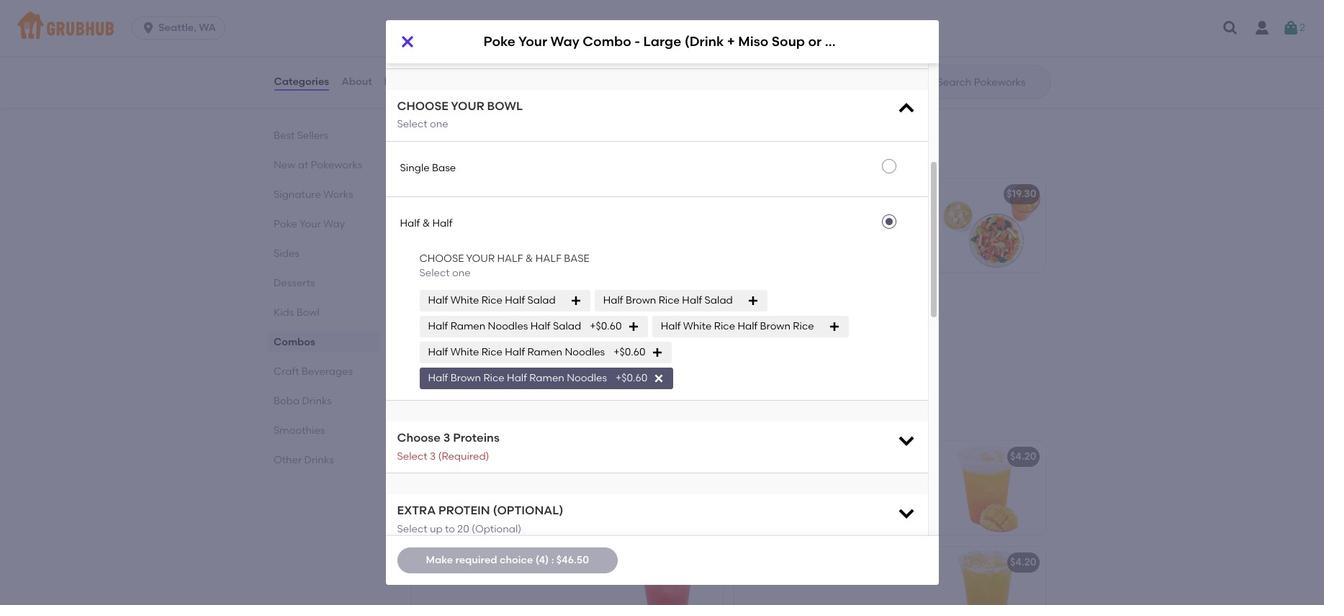 Task type: vqa. For each thing, say whether or not it's contained in the screenshot.
CHOOSE YOUR HALF & HALF BASE CHOOSE
yes



Task type: locate. For each thing, give the bounding box(es) containing it.
signature works
[[273, 189, 353, 201]]

svg image left seattle,
[[141, 21, 156, 35]]

1 vertical spatial your
[[516, 314, 537, 327]]

combos
[[409, 145, 472, 163], [273, 336, 315, 349]]

one up half white rice half salad
[[452, 267, 471, 279]]

1 horizontal spatial of
[[743, 223, 753, 235]]

mango lemonade image
[[937, 442, 1046, 535]]

or
[[809, 33, 822, 50], [463, 52, 473, 64], [637, 188, 647, 200], [666, 294, 676, 306]]

craft beverages up boba drinks
[[273, 366, 353, 378]]

& left base
[[526, 252, 533, 265]]

1 $4.20 from the top
[[1010, 451, 1037, 463]]

0 vertical spatial 2
[[1300, 21, 1306, 34]]

ins, right base,
[[806, 223, 822, 235]]

new at pokeworks
[[273, 159, 362, 171]]

kids bowl image
[[615, 22, 723, 115]]

choice inside three proteins with your choice of mix ins, toppings, and flavor.
[[539, 314, 572, 327]]

toppings, down half white rice half salad
[[458, 329, 504, 341]]

0 vertical spatial kettle
[[825, 33, 864, 50]]

poke
[[484, 33, 516, 50], [273, 218, 297, 230], [420, 294, 445, 306]]

1 horizontal spatial poke
[[420, 294, 445, 306]]

- left $7.80
[[635, 33, 640, 50]]

0 vertical spatial lemonade
[[451, 451, 504, 463]]

salad up half white rice half brown rice
[[705, 295, 733, 307]]

1 horizontal spatial kettle
[[679, 294, 708, 306]]

rice
[[482, 295, 503, 307], [659, 295, 680, 307], [714, 321, 735, 333], [793, 321, 814, 333], [482, 346, 503, 359], [484, 372, 505, 385]]

1 horizontal spatial toppings,
[[824, 223, 870, 235]]

sides
[[273, 248, 299, 260]]

beverages up the proteins
[[453, 408, 533, 426]]

pokeworks inside chicken or tofu with white rice, sweet corn, mandarin orange, edamame, surimi salad, wonton crisps, and pokeworks classic
[[476, 95, 527, 108]]

1 $19.30 from the left
[[681, 188, 711, 200]]

1 vertical spatial noodles
[[565, 346, 605, 359]]

select inside choose your bowl select one
[[397, 118, 428, 131]]

noodles for half white rice half ramen noodles
[[565, 346, 605, 359]]

1 vertical spatial ins,
[[440, 329, 456, 341]]

reviews button
[[384, 56, 425, 108]]

2 inside 'mix up to 2 proteins with your choice of base, mix-ins, toppings, and flavor.'
[[789, 209, 795, 221]]

edamame,
[[420, 81, 474, 93]]

1 vertical spatial craft beverages
[[409, 408, 533, 426]]

0 vertical spatial pokeworks
[[476, 95, 527, 108]]

1 vertical spatial choose
[[420, 252, 464, 265]]

poke your way combo - large (drink + miso soup or kettle chips)
[[484, 33, 909, 50], [420, 294, 742, 306]]

half
[[400, 218, 420, 230], [433, 218, 453, 230], [428, 295, 448, 307], [505, 295, 525, 307], [603, 295, 623, 307], [682, 295, 702, 307], [428, 321, 448, 333], [531, 321, 551, 333], [661, 321, 681, 333], [738, 321, 758, 333], [428, 346, 448, 359], [505, 346, 525, 359], [428, 372, 448, 385], [507, 372, 527, 385]]

soup
[[772, 33, 805, 50], [609, 188, 634, 200], [639, 294, 664, 306]]

2 $4.20 button from the top
[[734, 548, 1046, 606]]

half up half white rice half salad
[[497, 252, 523, 265]]

$4.20 button for lilikoi lemonade
[[734, 442, 1046, 535]]

ramen right three
[[451, 321, 486, 333]]

0 horizontal spatial way
[[323, 218, 345, 230]]

combos down choose your bowl select one
[[409, 145, 472, 163]]

select up three
[[420, 267, 450, 279]]

of down base
[[575, 314, 584, 327]]

proteins down half white rice half salad
[[451, 314, 490, 327]]

mix
[[420, 329, 438, 341]]

your up half white rice half salad
[[466, 252, 495, 265]]

lemonade for strawberry lemonade
[[478, 557, 530, 569]]

& inside button
[[423, 218, 430, 230]]

chips)
[[867, 33, 909, 50], [681, 188, 713, 200], [710, 294, 742, 306]]

combos down kids bowl
[[273, 336, 315, 349]]

ramen up half brown rice half ramen noodles
[[528, 346, 563, 359]]

choose down reviews in the top of the page
[[397, 99, 449, 113]]

(optional)
[[493, 504, 564, 518]]

up inside 'mix up to 2 proteins with your choice of base, mix-ins, toppings, and flavor.'
[[762, 209, 775, 221]]

seattle, wa
[[159, 22, 216, 34]]

craft
[[273, 366, 299, 378], [409, 408, 449, 426]]

select
[[397, 118, 428, 131], [420, 267, 450, 279], [397, 451, 428, 463], [397, 523, 428, 536]]

1 horizontal spatial craft
[[409, 408, 449, 426]]

and inside chicken or tofu with white rice, sweet corn, mandarin orange, edamame, surimi salad, wonton crisps, and pokeworks classic
[[454, 95, 473, 108]]

one down crisps, at the left
[[430, 118, 448, 131]]

salad
[[528, 295, 556, 307], [705, 295, 733, 307], [553, 321, 581, 333]]

0 vertical spatial chips)
[[867, 33, 909, 50]]

1 horizontal spatial your
[[862, 209, 884, 221]]

beverages
[[301, 366, 353, 378], [453, 408, 533, 426]]

flavor. down base,
[[743, 238, 773, 250]]

1 vertical spatial kettle
[[649, 188, 678, 200]]

1 vertical spatial pokeworks
[[311, 159, 362, 171]]

white down $22.65
[[683, 321, 712, 333]]

craft up choose
[[409, 408, 449, 426]]

sweet
[[420, 66, 449, 78]]

craft beverages
[[273, 366, 353, 378], [409, 408, 533, 426]]

way down signature works
[[323, 218, 345, 230]]

brown for half brown rice half ramen noodles
[[451, 372, 481, 385]]

0 horizontal spatial soup
[[609, 188, 634, 200]]

large down base
[[541, 294, 570, 306]]

signature
[[420, 188, 468, 200], [273, 189, 321, 201]]

$7.80 +
[[686, 31, 717, 43]]

to
[[777, 209, 787, 221], [445, 523, 455, 536]]

1 horizontal spatial up
[[762, 209, 775, 221]]

other
[[273, 455, 302, 467]]

0 vertical spatial choose
[[397, 99, 449, 113]]

select inside the extra protein (optional) select up to 20 (optional)
[[397, 523, 428, 536]]

way up three proteins with your choice of mix ins, toppings, and flavor.
[[471, 294, 493, 306]]

large left $7.80
[[644, 33, 682, 50]]

+$0.60 for half ramen noodles half salad
[[590, 321, 622, 333]]

up down extra
[[430, 523, 443, 536]]

extra
[[397, 504, 436, 518]]

0 horizontal spatial $19.30
[[681, 188, 711, 200]]

1 vertical spatial chips)
[[681, 188, 713, 200]]

- up 'half ramen noodles half salad'
[[535, 294, 539, 306]]

your inside choose your bowl select one
[[451, 99, 484, 113]]

large
[[644, 33, 682, 50], [541, 294, 570, 306]]

crisps,
[[420, 95, 451, 108]]

2 vertical spatial ramen
[[530, 372, 565, 385]]

ramen down half white rice half ramen noodles
[[530, 372, 565, 385]]

new
[[273, 159, 295, 171]]

your down signature works
[[299, 218, 321, 230]]

(required)
[[438, 451, 489, 463]]

1 vertical spatial ramen
[[528, 346, 563, 359]]

poke up tofu
[[484, 33, 516, 50]]

2 $4.20 from the top
[[1010, 557, 1037, 569]]

poke up three
[[420, 294, 445, 306]]

half left base
[[536, 252, 562, 265]]

proteins inside 'mix up to 2 proteins with your choice of base, mix-ins, toppings, and flavor.'
[[797, 209, 837, 221]]

svg image
[[141, 21, 156, 35], [570, 295, 582, 307], [748, 295, 759, 307], [628, 321, 639, 333]]

1 vertical spatial and
[[872, 223, 892, 235]]

drinks right the boba
[[302, 395, 332, 408]]

1 vertical spatial toppings,
[[458, 329, 504, 341]]

2 $19.30 from the left
[[1007, 188, 1037, 200]]

+$0.60 for half brown rice half ramen noodles
[[616, 372, 648, 385]]

ins, right mix
[[440, 329, 456, 341]]

lilikoi lemonade
[[420, 451, 504, 463]]

0 vertical spatial &
[[423, 218, 430, 230]]

0 horizontal spatial up
[[430, 523, 443, 536]]

toppings, right mix-
[[824, 223, 870, 235]]

select for choose
[[397, 451, 428, 463]]

2 vertical spatial combo
[[495, 294, 532, 306]]

select down extra
[[397, 523, 428, 536]]

drinks right other
[[304, 455, 334, 467]]

+$0.60
[[590, 321, 622, 333], [614, 346, 646, 359], [616, 372, 648, 385]]

burrito button
[[386, 13, 928, 68]]

base,
[[755, 223, 782, 235]]

1 vertical spatial poke
[[273, 218, 297, 230]]

2 vertical spatial white
[[451, 346, 479, 359]]

1 vertical spatial beverages
[[453, 408, 533, 426]]

1 horizontal spatial signature
[[420, 188, 468, 200]]

1 vertical spatial choice
[[539, 314, 572, 327]]

half ramen noodles half salad
[[428, 321, 581, 333]]

of
[[743, 223, 753, 235], [575, 314, 584, 327]]

poke up sides
[[273, 218, 297, 230]]

drinks for other drinks
[[304, 455, 334, 467]]

0 vertical spatial $4.20 button
[[734, 442, 1046, 535]]

3 up lilikoi
[[443, 432, 450, 445]]

2 half from the left
[[536, 252, 562, 265]]

1 horizontal spatial 2
[[1300, 21, 1306, 34]]

0 vertical spatial your
[[451, 99, 484, 113]]

categories button
[[273, 56, 330, 108]]

choose your half & half base select one
[[420, 252, 590, 279]]

white for half white rice half ramen noodles
[[451, 346, 479, 359]]

0 horizontal spatial of
[[575, 314, 584, 327]]

works
[[471, 188, 501, 200], [323, 189, 353, 201]]

0 vertical spatial toppings,
[[824, 223, 870, 235]]

your up three
[[447, 294, 469, 306]]

1 vertical spatial your
[[466, 252, 495, 265]]

1 horizontal spatial beverages
[[453, 408, 533, 426]]

2 vertical spatial (drink
[[573, 294, 602, 306]]

1 vertical spatial proteins
[[451, 314, 490, 327]]

flavor. up half white rice half ramen noodles
[[528, 329, 558, 341]]

works for signature works
[[323, 189, 353, 201]]

1 vertical spatial poke your way combo - large (drink + miso soup or kettle chips)
[[420, 294, 742, 306]]

toppings,
[[824, 223, 870, 235], [458, 329, 504, 341]]

ramen for brown
[[530, 372, 565, 385]]

white down three proteins with your choice of mix ins, toppings, and flavor.
[[451, 346, 479, 359]]

1 vertical spatial lemonade
[[478, 557, 530, 569]]

brown
[[626, 295, 656, 307], [760, 321, 791, 333], [451, 372, 481, 385]]

to left 20
[[445, 523, 455, 536]]

1 $4.20 button from the top
[[734, 442, 1046, 535]]

way
[[551, 33, 580, 50], [323, 218, 345, 230], [471, 294, 493, 306]]

0 horizontal spatial craft
[[273, 366, 299, 378]]

0 vertical spatial miso
[[739, 33, 769, 50]]

0 vertical spatial proteins
[[797, 209, 837, 221]]

Search Pokeworks search field
[[936, 76, 1046, 89]]

ramen
[[451, 321, 486, 333], [528, 346, 563, 359], [530, 372, 565, 385]]

2 inside 2 'button'
[[1300, 21, 1306, 34]]

craft up the boba
[[273, 366, 299, 378]]

one inside choose your bowl select one
[[430, 118, 448, 131]]

bowl
[[487, 99, 523, 113]]

0 horizontal spatial -
[[535, 294, 539, 306]]

your
[[519, 33, 547, 50], [299, 218, 321, 230], [447, 294, 469, 306]]

classic
[[530, 95, 565, 108]]

& down single base at the left of page
[[423, 218, 430, 230]]

lemonade inside button
[[451, 451, 504, 463]]

0 horizontal spatial toppings,
[[458, 329, 504, 341]]

+
[[711, 31, 717, 43], [727, 33, 735, 50], [575, 188, 581, 200], [711, 188, 717, 200], [605, 294, 611, 306]]

signature down base
[[420, 188, 468, 200]]

ramen for white
[[528, 346, 563, 359]]

toppings, inside 'mix up to 2 proteins with your choice of base, mix-ins, toppings, and flavor.'
[[824, 223, 870, 235]]

0 horizontal spatial flavor.
[[528, 329, 558, 341]]

mandarin
[[479, 66, 527, 78]]

0 vertical spatial flavor.
[[743, 238, 773, 250]]

salad for half brown rice half salad
[[705, 295, 733, 307]]

1 vertical spatial to
[[445, 523, 455, 536]]

salad up 'half ramen noodles half salad'
[[528, 295, 556, 307]]

salad up half white rice half ramen noodles
[[553, 321, 581, 333]]

signature down at in the top left of the page
[[273, 189, 321, 201]]

svg image
[[1222, 19, 1240, 37], [1283, 19, 1300, 37], [399, 33, 416, 50], [896, 98, 917, 119], [829, 321, 840, 333], [652, 347, 663, 359], [654, 373, 665, 385], [896, 431, 917, 451], [896, 503, 917, 524]]

proteins
[[453, 432, 500, 445]]

choose inside choose your bowl select one
[[397, 99, 449, 113]]

1 horizontal spatial ins,
[[806, 223, 822, 235]]

lemonade inside button
[[478, 557, 530, 569]]

0 horizontal spatial to
[[445, 523, 455, 536]]

svg image up half white rice half brown rice
[[748, 295, 759, 307]]

0 horizontal spatial your
[[516, 314, 537, 327]]

your
[[862, 209, 884, 221], [516, 314, 537, 327]]

(optional)
[[472, 523, 522, 536]]

0 horizontal spatial craft beverages
[[273, 366, 353, 378]]

burrito
[[400, 34, 433, 47]]

choose for choose your bowl
[[397, 99, 449, 113]]

2 vertical spatial kettle
[[679, 294, 708, 306]]

1 horizontal spatial to
[[777, 209, 787, 221]]

choice
[[886, 209, 919, 221], [539, 314, 572, 327], [500, 555, 533, 567]]

salad for half ramen noodles half salad
[[553, 321, 581, 333]]

2 horizontal spatial brown
[[760, 321, 791, 333]]

tofu
[[475, 52, 495, 64]]

0 vertical spatial noodles
[[488, 321, 528, 333]]

choose down half & half
[[420, 252, 464, 265]]

half white rice half brown rice
[[661, 321, 814, 333]]

0 horizontal spatial one
[[430, 118, 448, 131]]

1 vertical spatial &
[[526, 252, 533, 265]]

your inside three proteins with your choice of mix ins, toppings, and flavor.
[[516, 314, 537, 327]]

kettle
[[825, 33, 864, 50], [649, 188, 678, 200], [679, 294, 708, 306]]

2 horizontal spatial soup
[[772, 33, 805, 50]]

your down the edamame,
[[451, 99, 484, 113]]

with inside three proteins with your choice of mix ins, toppings, and flavor.
[[493, 314, 513, 327]]

1 vertical spatial +$0.60
[[614, 346, 646, 359]]

pokeworks down surimi
[[476, 95, 527, 108]]

choose inside 'choose your half & half base select one'
[[420, 252, 464, 265]]

works for signature works combo (drink + miso soup or kettle chips)
[[471, 188, 501, 200]]

main navigation navigation
[[0, 0, 1325, 56]]

three proteins with your choice of mix ins, toppings, and flavor.
[[420, 314, 584, 341]]

1 vertical spatial $4.20
[[1010, 557, 1037, 569]]

to up mix-
[[777, 209, 787, 221]]

way up 'rice,'
[[551, 33, 580, 50]]

svg image inside 2 'button'
[[1283, 19, 1300, 37]]

combo
[[583, 33, 632, 50], [504, 188, 541, 200], [495, 294, 532, 306]]

2 vertical spatial and
[[507, 329, 526, 341]]

1 vertical spatial $4.20 button
[[734, 548, 1046, 606]]

0 horizontal spatial and
[[454, 95, 473, 108]]

0 horizontal spatial kettle
[[649, 188, 678, 200]]

2
[[1300, 21, 1306, 34], [789, 209, 795, 221]]

svg image down half brown rice half salad
[[628, 321, 639, 333]]

2 horizontal spatial way
[[551, 33, 580, 50]]

1 vertical spatial your
[[299, 218, 321, 230]]

3 down choose
[[430, 451, 436, 463]]

rice for half white rice half salad
[[482, 295, 503, 307]]

-
[[635, 33, 640, 50], [535, 294, 539, 306]]

pokeworks right at in the top left of the page
[[311, 159, 362, 171]]

proteins
[[797, 209, 837, 221], [451, 314, 490, 327]]

0 vertical spatial +$0.60
[[590, 321, 622, 333]]

signature for signature works
[[273, 189, 321, 201]]

your inside 'mix up to 2 proteins with your choice of base, mix-ins, toppings, and flavor.'
[[862, 209, 884, 221]]

strawberry lemonade
[[420, 557, 530, 569]]

ins,
[[806, 223, 822, 235], [440, 329, 456, 341]]

1 vertical spatial up
[[430, 523, 443, 536]]

select down crisps, at the left
[[397, 118, 428, 131]]

lemonade
[[451, 451, 504, 463], [478, 557, 530, 569]]

2 vertical spatial poke
[[420, 294, 445, 306]]

noodles for half brown rice half ramen noodles
[[567, 372, 607, 385]]

select down choose
[[397, 451, 428, 463]]

$19.30
[[681, 188, 711, 200], [1007, 188, 1037, 200]]

ins, inside three proteins with your choice of mix ins, toppings, and flavor.
[[440, 329, 456, 341]]

white
[[520, 52, 546, 64]]

2 vertical spatial your
[[447, 294, 469, 306]]

beverages up boba drinks
[[301, 366, 353, 378]]

your up white
[[519, 33, 547, 50]]

0 horizontal spatial proteins
[[451, 314, 490, 327]]

and inside 'mix up to 2 proteins with your choice of base, mix-ins, toppings, and flavor.'
[[872, 223, 892, 235]]

half white rice half salad
[[428, 295, 556, 307]]

select inside choose 3 proteins select 3 (required)
[[397, 451, 428, 463]]

strawberry
[[420, 557, 475, 569]]

2 horizontal spatial poke
[[484, 33, 516, 50]]

1 horizontal spatial works
[[471, 188, 501, 200]]

pokeworks
[[476, 95, 527, 108], [311, 159, 362, 171]]

your inside 'choose your half & half base select one'
[[466, 252, 495, 265]]

boba drinks
[[273, 395, 332, 408]]

0 vertical spatial white
[[451, 295, 479, 307]]

0 horizontal spatial large
[[541, 294, 570, 306]]

select inside 'choose your half & half base select one'
[[420, 267, 450, 279]]

kids bowl
[[273, 307, 319, 319]]

0 horizontal spatial works
[[323, 189, 353, 201]]

craft beverages up the proteins
[[409, 408, 533, 426]]

2 button
[[1283, 15, 1306, 41]]

up up base,
[[762, 209, 775, 221]]

lemonade down the proteins
[[451, 451, 504, 463]]

miso
[[739, 33, 769, 50], [584, 188, 607, 200], [613, 294, 636, 306]]

0 horizontal spatial poke
[[273, 218, 297, 230]]

flavor.
[[743, 238, 773, 250], [528, 329, 558, 341]]

noodles
[[488, 321, 528, 333], [565, 346, 605, 359], [567, 372, 607, 385]]

2 vertical spatial with
[[493, 314, 513, 327]]

white up three proteins with your choice of mix ins, toppings, and flavor.
[[451, 295, 479, 307]]

0 vertical spatial ramen
[[451, 321, 486, 333]]

lemonade down (optional)
[[478, 557, 530, 569]]

proteins up mix-
[[797, 209, 837, 221]]

or inside chicken or tofu with white rice, sweet corn, mandarin orange, edamame, surimi salad, wonton crisps, and pokeworks classic
[[463, 52, 473, 64]]

1 horizontal spatial half
[[536, 252, 562, 265]]

of down mix
[[743, 223, 753, 235]]



Task type: describe. For each thing, give the bounding box(es) containing it.
lilikoi green tea image
[[937, 548, 1046, 606]]

protein
[[439, 504, 490, 518]]

strawberry lemonade image
[[615, 548, 723, 606]]

2 vertical spatial choice
[[500, 555, 533, 567]]

rice for half brown rice half salad
[[659, 295, 680, 307]]

single
[[400, 162, 430, 175]]

0 vertical spatial combo
[[583, 33, 632, 50]]

drinks for boba drinks
[[302, 395, 332, 408]]

lilikoi
[[420, 451, 449, 463]]

ins, inside 'mix up to 2 proteins with your choice of base, mix-ins, toppings, and flavor.'
[[806, 223, 822, 235]]

poke your way
[[273, 218, 345, 230]]

rice for half white rice half ramen noodles
[[482, 346, 503, 359]]

1 half from the left
[[497, 252, 523, 265]]

smoothies
[[273, 425, 325, 437]]

half brown rice half ramen noodles
[[428, 372, 607, 385]]

salad for half white rice half salad
[[528, 295, 556, 307]]

+$0.60 for half white rice half ramen noodles
[[614, 346, 646, 359]]

select for extra
[[397, 523, 428, 536]]

choose for choose your half & half base
[[420, 252, 464, 265]]

0 vertical spatial poke
[[484, 33, 516, 50]]

2 vertical spatial soup
[[639, 294, 664, 306]]

choose your bowl select one
[[397, 99, 523, 131]]

$7.80
[[686, 31, 711, 43]]

base
[[432, 162, 456, 175]]

poke your way combo - regular (drink + miso soup or kettle chips) image
[[937, 179, 1046, 272]]

0 horizontal spatial 3
[[430, 451, 436, 463]]

signature for signature works combo (drink + miso soup or kettle chips)
[[420, 188, 468, 200]]

svg image down base
[[570, 295, 582, 307]]

poke your way combo - large (drink + miso soup or kettle chips) image
[[615, 285, 723, 378]]

best sellers
[[273, 130, 328, 142]]

svg image inside seattle, wa button
[[141, 21, 156, 35]]

with inside 'mix up to 2 proteins with your choice of base, mix-ins, toppings, and flavor.'
[[840, 209, 860, 221]]

1 horizontal spatial your
[[447, 294, 469, 306]]

0 vertical spatial craft beverages
[[273, 366, 353, 378]]

rice for half white rice half brown rice
[[714, 321, 735, 333]]

make
[[426, 555, 453, 567]]

best
[[273, 130, 294, 142]]

0 horizontal spatial combos
[[273, 336, 315, 349]]

1 vertical spatial soup
[[609, 188, 634, 200]]

search icon image
[[914, 73, 932, 91]]

$4.20 button for strawberry lemonade
[[734, 548, 1046, 606]]

2 vertical spatial chips)
[[710, 294, 742, 306]]

lilikoi lemonade button
[[412, 442, 723, 535]]

$4.20 for strawberry lemonade
[[1010, 557, 1037, 569]]

about
[[342, 76, 372, 88]]

surimi
[[477, 81, 506, 93]]

flavor. inside 'mix up to 2 proteins with your choice of base, mix-ins, toppings, and flavor.'
[[743, 238, 773, 250]]

2 vertical spatial way
[[471, 294, 493, 306]]

1 horizontal spatial combos
[[409, 145, 472, 163]]

rice for half brown rice half ramen noodles
[[484, 372, 505, 385]]

categories
[[274, 76, 329, 88]]

0 vertical spatial (drink
[[685, 33, 724, 50]]

your for half
[[466, 252, 495, 265]]

base
[[564, 252, 590, 265]]

corn,
[[451, 66, 476, 78]]

0 horizontal spatial your
[[299, 218, 321, 230]]

1 vertical spatial (drink
[[543, 188, 573, 200]]

proteins inside three proteins with your choice of mix ins, toppings, and flavor.
[[451, 314, 490, 327]]

of inside 'mix up to 2 proteins with your choice of base, mix-ins, toppings, and flavor.'
[[743, 223, 753, 235]]

sellers
[[297, 130, 328, 142]]

$46.50
[[557, 555, 589, 567]]

desserts
[[273, 277, 315, 290]]

single base button
[[386, 142, 928, 196]]

1 horizontal spatial craft beverages
[[409, 408, 533, 426]]

about button
[[341, 56, 373, 108]]

half & half
[[400, 218, 453, 230]]

make required choice (4) : $46.50
[[426, 555, 589, 567]]

$22.65
[[683, 294, 714, 306]]

flavor. inside three proteins with your choice of mix ins, toppings, and flavor.
[[528, 329, 558, 341]]

toppings, inside three proteins with your choice of mix ins, toppings, and flavor.
[[458, 329, 504, 341]]

lilikoi lemonade image
[[615, 442, 723, 535]]

& inside 'choose your half & half base select one'
[[526, 252, 533, 265]]

single base
[[400, 162, 456, 175]]

0 vertical spatial way
[[551, 33, 580, 50]]

signature works combo (drink + miso soup or kettle chips) image
[[615, 179, 723, 272]]

reviews
[[384, 76, 424, 88]]

choice inside 'mix up to 2 proteins with your choice of base, mix-ins, toppings, and flavor.'
[[886, 209, 919, 221]]

strawberry lemonade button
[[412, 548, 723, 606]]

bowl
[[296, 307, 319, 319]]

rice,
[[549, 52, 570, 64]]

choose 3 proteins select 3 (required)
[[397, 432, 500, 463]]

chicken or tofu with white rice, sweet corn, mandarin orange, edamame, surimi salad, wonton crisps, and pokeworks classic
[[420, 52, 577, 108]]

1 vertical spatial -
[[535, 294, 539, 306]]

chicken
[[420, 52, 460, 64]]

select for choose
[[397, 118, 428, 131]]

salad,
[[508, 81, 538, 93]]

0 vertical spatial your
[[519, 33, 547, 50]]

$19.30 for $19.30
[[1007, 188, 1037, 200]]

half white rice half ramen noodles
[[428, 346, 605, 359]]

and inside three proteins with your choice of mix ins, toppings, and flavor.
[[507, 329, 526, 341]]

1 vertical spatial craft
[[409, 408, 449, 426]]

required
[[456, 555, 497, 567]]

$4.20 for lilikoi lemonade
[[1010, 451, 1037, 463]]

signature works combo (drink + miso soup or kettle chips)
[[420, 188, 713, 200]]

extra protein (optional) select up to 20 (optional)
[[397, 504, 564, 536]]

seattle, wa button
[[132, 17, 231, 40]]

to inside the extra protein (optional) select up to 20 (optional)
[[445, 523, 455, 536]]

white for half white rice half brown rice
[[683, 321, 712, 333]]

$19.30 +
[[681, 188, 717, 200]]

mix
[[743, 209, 759, 221]]

choose
[[397, 432, 441, 445]]

of inside three proteins with your choice of mix ins, toppings, and flavor.
[[575, 314, 584, 327]]

orange,
[[529, 66, 567, 78]]

kids
[[273, 307, 294, 319]]

20
[[458, 523, 469, 536]]

to inside 'mix up to 2 proteins with your choice of base, mix-ins, toppings, and flavor.'
[[777, 209, 787, 221]]

1 horizontal spatial -
[[635, 33, 640, 50]]

1 vertical spatial way
[[323, 218, 345, 230]]

$19.30 for $19.30 +
[[681, 188, 711, 200]]

seattle,
[[159, 22, 197, 34]]

half brown rice half salad
[[603, 295, 733, 307]]

wa
[[199, 22, 216, 34]]

0 horizontal spatial miso
[[584, 188, 607, 200]]

1 vertical spatial large
[[541, 294, 570, 306]]

boba
[[273, 395, 299, 408]]

0 vertical spatial poke your way combo - large (drink + miso soup or kettle chips)
[[484, 33, 909, 50]]

with inside chicken or tofu with white rice, sweet corn, mandarin orange, edamame, surimi salad, wonton crisps, and pokeworks classic
[[497, 52, 518, 64]]

0 vertical spatial beverages
[[301, 366, 353, 378]]

0 vertical spatial 3
[[443, 432, 450, 445]]

your for bowl
[[451, 99, 484, 113]]

other drinks
[[273, 455, 334, 467]]

three
[[420, 314, 448, 327]]

mix up to 2 proteins with your choice of base, mix-ins, toppings, and flavor.
[[743, 209, 919, 250]]

(4)
[[536, 555, 549, 567]]

one inside 'choose your half & half base select one'
[[452, 267, 471, 279]]

1 vertical spatial combo
[[504, 188, 541, 200]]

0 vertical spatial large
[[644, 33, 682, 50]]

wonton
[[540, 81, 577, 93]]

brown for half brown rice half salad
[[626, 295, 656, 307]]

white for half white rice half salad
[[451, 295, 479, 307]]

mix-
[[784, 223, 806, 235]]

:
[[551, 555, 554, 567]]

at
[[298, 159, 308, 171]]

lemonade for lilikoi lemonade
[[451, 451, 504, 463]]

up inside the extra protein (optional) select up to 20 (optional)
[[430, 523, 443, 536]]

2 vertical spatial miso
[[613, 294, 636, 306]]

half & half button
[[386, 197, 928, 252]]



